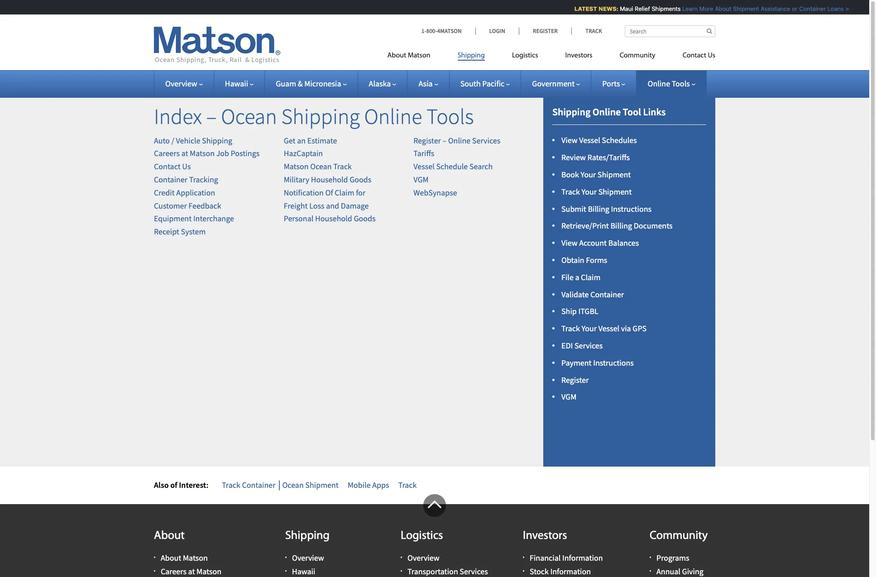 Task type: locate. For each thing, give the bounding box(es) containing it.
contact us link down 'search' image
[[669, 48, 716, 66]]

tool
[[623, 106, 641, 118]]

review
[[562, 152, 586, 163]]

investors up government link
[[565, 52, 593, 59]]

view up obtain
[[562, 238, 578, 248]]

0 vertical spatial hawaii link
[[225, 78, 254, 89]]

contact down search search field on the top right of the page
[[683, 52, 707, 59]]

submit billing instructions link
[[562, 204, 652, 214]]

online tools
[[648, 78, 690, 89]]

equipment
[[154, 213, 192, 224]]

vgm inside register – online services tariffs vessel schedule search vgm websynapse
[[414, 174, 429, 185]]

track down the book
[[562, 187, 580, 197]]

0 vertical spatial billing
[[588, 204, 610, 214]]

learn
[[678, 5, 694, 12]]

2 vertical spatial your
[[582, 323, 597, 334]]

shipping up the job in the top of the page
[[202, 135, 232, 146]]

claim
[[335, 187, 354, 198], [581, 272, 601, 283]]

shipping up overview hawaii in the left of the page
[[285, 530, 330, 543]]

2 horizontal spatial overview link
[[408, 553, 440, 563]]

your down book your shipment
[[582, 187, 597, 197]]

your for track your shipment
[[582, 187, 597, 197]]

0 vertical spatial us
[[708, 52, 716, 59]]

claim inside shipping online tool links section
[[581, 272, 601, 283]]

shipping online tool links section
[[532, 83, 727, 467]]

register up top menu navigation
[[533, 27, 558, 35]]

personal
[[284, 213, 314, 224]]

itgbl
[[579, 306, 599, 317]]

0 horizontal spatial –
[[206, 103, 217, 130]]

1 vertical spatial logistics
[[401, 530, 443, 543]]

contact us
[[683, 52, 716, 59]]

view account balances
[[562, 238, 639, 248]]

community link
[[606, 48, 669, 66]]

blue matson logo with ocean, shipping, truck, rail and logistics written beneath it. image
[[154, 27, 281, 64]]

tools up register – online services link
[[427, 103, 474, 130]]

track right interest:
[[222, 480, 240, 491]]

file
[[562, 272, 574, 283]]

track your vessel via gps
[[562, 323, 647, 334]]

0 horizontal spatial claim
[[335, 187, 354, 198]]

0 horizontal spatial contact
[[154, 161, 181, 172]]

shipment right │ocean
[[305, 480, 339, 491]]

0 vertical spatial at
[[181, 148, 188, 159]]

0 vertical spatial –
[[206, 103, 217, 130]]

schedules
[[602, 135, 637, 146]]

household
[[311, 174, 348, 185], [315, 213, 352, 224]]

information up stock information link
[[563, 553, 603, 563]]

top menu navigation
[[387, 48, 716, 66]]

1-800-4matson
[[422, 27, 462, 35]]

government link
[[532, 78, 580, 89]]

auto / vehicle shipping careers at matson job postings contact us container tracking credit application customer feedback equipment interchange receipt system
[[154, 135, 260, 237]]

0 horizontal spatial hawaii link
[[225, 78, 254, 89]]

0 vertical spatial careers
[[154, 148, 180, 159]]

1 vertical spatial register link
[[562, 375, 589, 385]]

2 horizontal spatial overview
[[408, 553, 440, 563]]

track down news: on the top of page
[[586, 27, 602, 35]]

contact up container tracking 'link'
[[154, 161, 181, 172]]

community up ports link
[[620, 52, 656, 59]]

get
[[284, 135, 296, 146]]

track right apps
[[398, 480, 417, 491]]

1 vertical spatial about matson link
[[161, 553, 208, 563]]

1 vertical spatial billing
[[611, 221, 632, 231]]

1 vertical spatial us
[[182, 161, 191, 172]]

about matson link down the 1-
[[387, 48, 444, 66]]

about
[[711, 5, 727, 12], [387, 52, 406, 59], [154, 530, 185, 543], [161, 553, 181, 563]]

transportation
[[408, 567, 458, 577]]

logistics down login link
[[512, 52, 538, 59]]

goods down damage
[[354, 213, 376, 224]]

claim right the of
[[335, 187, 354, 198]]

about up careers at matson 'link'
[[161, 553, 181, 563]]

financial information link
[[530, 553, 603, 563]]

register link inside shipping online tool links section
[[562, 375, 589, 385]]

about up about matson careers at matson
[[154, 530, 185, 543]]

shipment left assistance
[[729, 5, 755, 12]]

1 vertical spatial investors
[[523, 530, 567, 543]]

1 horizontal spatial contact us link
[[669, 48, 716, 66]]

1 vertical spatial vgm link
[[562, 392, 577, 402]]

south pacific
[[460, 78, 505, 89]]

overview for logistics
[[408, 553, 440, 563]]

about up alaska "link"
[[387, 52, 406, 59]]

household down and
[[315, 213, 352, 224]]

online down alaska "link"
[[364, 103, 422, 130]]

None search field
[[625, 25, 716, 37]]

1 vertical spatial ocean
[[310, 161, 332, 172]]

retrieve/print billing documents
[[562, 221, 673, 231]]

1 vertical spatial at
[[188, 567, 195, 577]]

logistics down the backtop image
[[401, 530, 443, 543]]

1 vertical spatial services
[[575, 341, 603, 351]]

review rates/tariffs
[[562, 152, 630, 163]]

index – ocean shipping online tools
[[154, 103, 474, 130]]

1 horizontal spatial tools
[[672, 78, 690, 89]]

vessel down tariffs
[[414, 161, 435, 172]]

matson ocean track link
[[284, 161, 352, 172]]

1 view from the top
[[562, 135, 578, 146]]

vessel left via
[[599, 323, 620, 334]]

0 horizontal spatial tools
[[427, 103, 474, 130]]

view for view vessel schedules
[[562, 135, 578, 146]]

1 vertical spatial hawaii
[[292, 567, 315, 577]]

1 horizontal spatial track link
[[572, 27, 602, 35]]

submit billing instructions
[[562, 204, 652, 214]]

application
[[176, 187, 215, 198]]

– up schedule
[[443, 135, 447, 146]]

shipping
[[458, 52, 485, 59], [281, 103, 360, 130], [553, 106, 591, 118], [202, 135, 232, 146], [285, 530, 330, 543]]

0 horizontal spatial vgm
[[414, 174, 429, 185]]

about inside top menu navigation
[[387, 52, 406, 59]]

0 vertical spatial hawaii
[[225, 78, 248, 89]]

1 horizontal spatial us
[[708, 52, 716, 59]]

2 view from the top
[[562, 238, 578, 248]]

0 horizontal spatial register
[[414, 135, 441, 146]]

us inside auto / vehicle shipping careers at matson job postings contact us container tracking credit application customer feedback equipment interchange receipt system
[[182, 161, 191, 172]]

1 horizontal spatial logistics
[[512, 52, 538, 59]]

1 horizontal spatial billing
[[611, 221, 632, 231]]

mobile apps
[[348, 480, 389, 491]]

us up container tracking 'link'
[[182, 161, 191, 172]]

1 horizontal spatial overview link
[[292, 553, 324, 563]]

claim inside get an estimate hazcaptain matson ocean track military household goods notification of claim for freight loss and damage personal household goods
[[335, 187, 354, 198]]

container up itgbl
[[591, 289, 624, 300]]

register
[[533, 27, 558, 35], [414, 135, 441, 146], [562, 375, 589, 385]]

careers inside auto / vehicle shipping careers at matson job postings contact us container tracking credit application customer feedback equipment interchange receipt system
[[154, 148, 180, 159]]

matson inside auto / vehicle shipping careers at matson job postings contact us container tracking credit application customer feedback equipment interchange receipt system
[[190, 148, 215, 159]]

about for about matson
[[387, 52, 406, 59]]

0 vertical spatial community
[[620, 52, 656, 59]]

instructions down track your vessel via gps
[[593, 358, 634, 368]]

container
[[795, 5, 822, 12], [154, 174, 188, 185], [591, 289, 624, 300], [242, 480, 276, 491]]

about matson link up careers at matson 'link'
[[161, 553, 208, 563]]

track inside get an estimate hazcaptain matson ocean track military household goods notification of claim for freight loss and damage personal household goods
[[333, 161, 352, 172]]

information down "financial information" link
[[551, 567, 591, 577]]

community up programs
[[650, 530, 708, 543]]

0 vertical spatial contact
[[683, 52, 707, 59]]

footer
[[0, 495, 870, 577]]

track your shipment
[[562, 187, 632, 197]]

latest
[[570, 5, 593, 12]]

personal household goods link
[[284, 213, 376, 224]]

billing down track your shipment link on the top right of page
[[588, 204, 610, 214]]

contact us link up container tracking 'link'
[[154, 161, 191, 172]]

vessel up the review rates/tariffs
[[579, 135, 600, 146]]

1 horizontal spatial claim
[[581, 272, 601, 283]]

register inside shipping online tool links section
[[562, 375, 589, 385]]

contact us link
[[669, 48, 716, 66], [154, 161, 191, 172]]

about inside about matson careers at matson
[[161, 553, 181, 563]]

receipt
[[154, 227, 179, 237]]

0 vertical spatial contact us link
[[669, 48, 716, 66]]

your right the book
[[581, 169, 596, 180]]

1 vertical spatial vgm
[[562, 392, 577, 402]]

2 vertical spatial services
[[460, 567, 488, 577]]

– inside register – online services tariffs vessel schedule search vgm websynapse
[[443, 135, 447, 146]]

shipping down government link
[[553, 106, 591, 118]]

view up review
[[562, 135, 578, 146]]

0 horizontal spatial logistics
[[401, 530, 443, 543]]

0 vertical spatial ocean
[[221, 103, 277, 130]]

register up tariffs link
[[414, 135, 441, 146]]

online up 'vessel schedule search' link
[[448, 135, 471, 146]]

ocean up postings
[[221, 103, 277, 130]]

vgm link up websynapse
[[414, 174, 429, 185]]

view for view account balances
[[562, 238, 578, 248]]

us down 'search' image
[[708, 52, 716, 59]]

track container │ocean shipment link
[[222, 480, 339, 491]]

about matson link
[[387, 48, 444, 66], [161, 553, 208, 563]]

goods
[[350, 174, 372, 185], [354, 213, 376, 224]]

1 vertical spatial claim
[[581, 272, 601, 283]]

0 vertical spatial logistics
[[512, 52, 538, 59]]

contact inside top menu navigation
[[683, 52, 707, 59]]

us inside contact us link
[[708, 52, 716, 59]]

0 horizontal spatial about matson link
[[161, 553, 208, 563]]

matson
[[408, 52, 431, 59], [190, 148, 215, 159], [284, 161, 309, 172], [183, 553, 208, 563], [197, 567, 222, 577]]

0 vertical spatial register
[[533, 27, 558, 35]]

1 horizontal spatial overview
[[292, 553, 324, 563]]

instructions up 'retrieve/print billing documents' on the right of page
[[611, 204, 652, 214]]

shipment down rates/tariffs at the right top
[[598, 169, 631, 180]]

contact inside auto / vehicle shipping careers at matson job postings contact us container tracking credit application customer feedback equipment interchange receipt system
[[154, 161, 181, 172]]

1 vertical spatial instructions
[[593, 358, 634, 368]]

tools down contact us
[[672, 78, 690, 89]]

validate
[[562, 289, 589, 300]]

0 vertical spatial view
[[562, 135, 578, 146]]

asia
[[419, 78, 433, 89]]

register down payment on the bottom of the page
[[562, 375, 589, 385]]

vgm down payment on the bottom of the page
[[562, 392, 577, 402]]

shipping inside section
[[553, 106, 591, 118]]

claim right the a
[[581, 272, 601, 283]]

1 vertical spatial register
[[414, 135, 441, 146]]

1 horizontal spatial hawaii
[[292, 567, 315, 577]]

services up payment instructions
[[575, 341, 603, 351]]

1 horizontal spatial ocean
[[310, 161, 332, 172]]

track up military household goods link
[[333, 161, 352, 172]]

0 vertical spatial your
[[581, 169, 596, 180]]

track for track your vessel via gps
[[562, 323, 580, 334]]

1 vertical spatial vessel
[[414, 161, 435, 172]]

micronesia
[[304, 78, 341, 89]]

submit
[[562, 204, 586, 214]]

backtop image
[[423, 495, 446, 517]]

services right 'transportation'
[[460, 567, 488, 577]]

your for book your shipment
[[581, 169, 596, 180]]

/
[[172, 135, 174, 146]]

1-800-4matson link
[[422, 27, 475, 35]]

2 vertical spatial register
[[562, 375, 589, 385]]

investors up financial
[[523, 530, 567, 543]]

shipping up south
[[458, 52, 485, 59]]

1 vertical spatial household
[[315, 213, 352, 224]]

for
[[356, 187, 366, 198]]

shipping up estimate
[[281, 103, 360, 130]]

1 vertical spatial hawaii link
[[292, 567, 315, 577]]

0 vertical spatial claim
[[335, 187, 354, 198]]

1 vertical spatial careers
[[161, 567, 187, 577]]

0 horizontal spatial contact us link
[[154, 161, 191, 172]]

0 horizontal spatial hawaii
[[225, 78, 248, 89]]

register link down payment on the bottom of the page
[[562, 375, 589, 385]]

2 horizontal spatial register
[[562, 375, 589, 385]]

shipment
[[729, 5, 755, 12], [598, 169, 631, 180], [599, 187, 632, 197], [305, 480, 339, 491]]

notification
[[284, 187, 324, 198]]

– up auto / vehicle shipping link
[[206, 103, 217, 130]]

services inside shipping online tool links section
[[575, 341, 603, 351]]

schedule
[[436, 161, 468, 172]]

track link right apps
[[398, 480, 417, 491]]

vgm link down payment on the bottom of the page
[[562, 392, 577, 402]]

overview inside overview transportation services
[[408, 553, 440, 563]]

services up search
[[472, 135, 501, 146]]

0 vertical spatial about matson link
[[387, 48, 444, 66]]

retrieve/print billing documents link
[[562, 221, 673, 231]]

community inside top menu navigation
[[620, 52, 656, 59]]

tools
[[672, 78, 690, 89], [427, 103, 474, 130]]

container up credit
[[154, 174, 188, 185]]

vgm up websynapse
[[414, 174, 429, 185]]

billing
[[588, 204, 610, 214], [611, 221, 632, 231]]

online up links
[[648, 78, 670, 89]]

track
[[586, 27, 602, 35], [333, 161, 352, 172], [562, 187, 580, 197], [562, 323, 580, 334], [222, 480, 240, 491], [398, 480, 417, 491]]

1 vertical spatial contact
[[154, 161, 181, 172]]

vgm inside shipping online tool links section
[[562, 392, 577, 402]]

0 horizontal spatial us
[[182, 161, 191, 172]]

view
[[562, 135, 578, 146], [562, 238, 578, 248]]

1 horizontal spatial register
[[533, 27, 558, 35]]

register inside register – online services tariffs vessel schedule search vgm websynapse
[[414, 135, 441, 146]]

0 vertical spatial vessel
[[579, 135, 600, 146]]

2 vertical spatial vessel
[[599, 323, 620, 334]]

goods up the for
[[350, 174, 372, 185]]

1 horizontal spatial contact
[[683, 52, 707, 59]]

your down itgbl
[[582, 323, 597, 334]]

billing up balances
[[611, 221, 632, 231]]

matson inside top menu navigation
[[408, 52, 431, 59]]

shipment up 'submit billing instructions'
[[599, 187, 632, 197]]

transportation services link
[[408, 567, 488, 577]]

ocean up military household goods link
[[310, 161, 332, 172]]

0 horizontal spatial vgm link
[[414, 174, 429, 185]]

0 vertical spatial investors
[[565, 52, 593, 59]]

1 vertical spatial –
[[443, 135, 447, 146]]

0 vertical spatial vgm
[[414, 174, 429, 185]]

1 horizontal spatial vgm
[[562, 392, 577, 402]]

0 vertical spatial information
[[563, 553, 603, 563]]

information
[[563, 553, 603, 563], [551, 567, 591, 577]]

track link down latest
[[572, 27, 602, 35]]

1 horizontal spatial about matson link
[[387, 48, 444, 66]]

1 vertical spatial track link
[[398, 480, 417, 491]]

register link up top menu navigation
[[519, 27, 572, 35]]

programs annual giving
[[657, 553, 704, 577]]

file a claim
[[562, 272, 601, 283]]

register link
[[519, 27, 572, 35], [562, 375, 589, 385]]

1 vertical spatial view
[[562, 238, 578, 248]]

container inside auto / vehicle shipping careers at matson job postings contact us container tracking credit application customer feedback equipment interchange receipt system
[[154, 174, 188, 185]]

1 vertical spatial community
[[650, 530, 708, 543]]

0 vertical spatial household
[[311, 174, 348, 185]]

0 horizontal spatial billing
[[588, 204, 610, 214]]

about for about matson careers at matson
[[161, 553, 181, 563]]

1 vertical spatial your
[[582, 187, 597, 197]]

credit application link
[[154, 187, 215, 198]]

more
[[695, 5, 709, 12]]

mobile
[[348, 480, 371, 491]]

about for about
[[154, 530, 185, 543]]

track down ship
[[562, 323, 580, 334]]

assistance
[[757, 5, 786, 12]]

programs link
[[657, 553, 690, 563]]

0 vertical spatial tools
[[672, 78, 690, 89]]

online left the tool on the top of page
[[593, 106, 621, 118]]

1 vertical spatial tools
[[427, 103, 474, 130]]

0 vertical spatial services
[[472, 135, 501, 146]]

1 horizontal spatial vgm link
[[562, 392, 577, 402]]

household up the of
[[311, 174, 348, 185]]



Task type: describe. For each thing, give the bounding box(es) containing it.
asia link
[[419, 78, 438, 89]]

pacific
[[482, 78, 505, 89]]

0 horizontal spatial track link
[[398, 480, 417, 491]]

register – online services link
[[414, 135, 501, 146]]

tariffs
[[414, 148, 434, 159]]

interchange
[[193, 213, 234, 224]]

container left │ocean
[[242, 480, 276, 491]]

customer
[[154, 200, 187, 211]]

0 vertical spatial register link
[[519, 27, 572, 35]]

0 vertical spatial track link
[[572, 27, 602, 35]]

│ocean
[[277, 480, 304, 491]]

0 vertical spatial goods
[[350, 174, 372, 185]]

billing for submit
[[588, 204, 610, 214]]

investors link
[[552, 48, 606, 66]]

overview link for shipping
[[292, 553, 324, 563]]

alaska
[[369, 78, 391, 89]]

a
[[575, 272, 580, 283]]

1 horizontal spatial hawaii link
[[292, 567, 315, 577]]

800-
[[426, 27, 437, 35]]

interest:
[[179, 480, 209, 491]]

auto / vehicle shipping link
[[154, 135, 232, 146]]

view vessel schedules link
[[562, 135, 637, 146]]

hawaii inside overview hawaii
[[292, 567, 315, 577]]

0 vertical spatial vgm link
[[414, 174, 429, 185]]

login
[[489, 27, 505, 35]]

ocean inside get an estimate hazcaptain matson ocean track military household goods notification of claim for freight loss and damage personal household goods
[[310, 161, 332, 172]]

latest news: maui relief shipments learn more about shipment assistance or container loans >
[[570, 5, 845, 12]]

loss
[[309, 200, 325, 211]]

book your shipment
[[562, 169, 631, 180]]

0 horizontal spatial overview link
[[165, 78, 203, 89]]

financial information stock information
[[530, 553, 603, 577]]

shipping inside auto / vehicle shipping careers at matson job postings contact us container tracking credit application customer feedback equipment interchange receipt system
[[202, 135, 232, 146]]

services inside register – online services tariffs vessel schedule search vgm websynapse
[[472, 135, 501, 146]]

system
[[181, 227, 206, 237]]

1 vertical spatial goods
[[354, 213, 376, 224]]

auto
[[154, 135, 170, 146]]

alaska link
[[369, 78, 396, 89]]

billing for retrieve/print
[[611, 221, 632, 231]]

about matson link for shipping link at the top right of the page
[[387, 48, 444, 66]]

about matson link for careers at matson 'link'
[[161, 553, 208, 563]]

online tools link
[[648, 78, 696, 89]]

&
[[298, 78, 303, 89]]

container right "or"
[[795, 5, 822, 12]]

obtain forms link
[[562, 255, 608, 265]]

investors inside investors link
[[565, 52, 593, 59]]

maui
[[616, 5, 629, 12]]

annual giving link
[[657, 567, 704, 577]]

websynapse
[[414, 187, 457, 198]]

Search search field
[[625, 25, 716, 37]]

account
[[579, 238, 607, 248]]

careers at matson link
[[161, 567, 222, 577]]

credit
[[154, 187, 175, 198]]

track for the leftmost track link
[[398, 480, 417, 491]]

get an estimate link
[[284, 135, 337, 146]]

damage
[[341, 200, 369, 211]]

rates/tariffs
[[588, 152, 630, 163]]

also of interest:
[[154, 480, 209, 491]]

overview link for logistics
[[408, 553, 440, 563]]

relief
[[631, 5, 646, 12]]

– for online
[[443, 135, 447, 146]]

payment instructions
[[562, 358, 634, 368]]

1 vertical spatial contact us link
[[154, 161, 191, 172]]

customer feedback link
[[154, 200, 221, 211]]

via
[[621, 323, 631, 334]]

track for the top track link
[[586, 27, 602, 35]]

websynapse link
[[414, 187, 457, 198]]

– for ocean
[[206, 103, 217, 130]]

overview transportation services
[[408, 553, 488, 577]]

container inside shipping online tool links section
[[591, 289, 624, 300]]

book
[[562, 169, 579, 180]]

search image
[[707, 28, 712, 34]]

0 horizontal spatial ocean
[[221, 103, 277, 130]]

logistics inside top menu navigation
[[512, 52, 538, 59]]

shipping link
[[444, 48, 499, 66]]

search
[[470, 161, 493, 172]]

postings
[[231, 148, 260, 159]]

view vessel schedules
[[562, 135, 637, 146]]

of
[[170, 480, 177, 491]]

edi services
[[562, 341, 603, 351]]

register for the topmost register link
[[533, 27, 558, 35]]

edi
[[562, 341, 573, 351]]

services inside overview transportation services
[[460, 567, 488, 577]]

or
[[788, 5, 794, 12]]

online inside section
[[593, 106, 621, 118]]

1-
[[422, 27, 426, 35]]

vessel inside register – online services tariffs vessel schedule search vgm websynapse
[[414, 161, 435, 172]]

stock
[[530, 567, 549, 577]]

guam & micronesia link
[[276, 78, 347, 89]]

1 vertical spatial information
[[551, 567, 591, 577]]

logistics inside footer
[[401, 530, 443, 543]]

community inside footer
[[650, 530, 708, 543]]

feedback
[[189, 200, 221, 211]]

apps
[[372, 480, 389, 491]]

track your vessel via gps link
[[562, 323, 647, 334]]

book your shipment link
[[562, 169, 631, 180]]

validate container
[[562, 289, 624, 300]]

at inside auto / vehicle shipping careers at matson job postings contact us container tracking credit application customer feedback equipment interchange receipt system
[[181, 148, 188, 159]]

register for register link in the shipping online tool links section
[[562, 375, 589, 385]]

your for track your vessel via gps
[[582, 323, 597, 334]]

overview hawaii
[[292, 553, 324, 577]]

edi services link
[[562, 341, 603, 351]]

overview for shipping
[[292, 553, 324, 563]]

shipping inside top menu navigation
[[458, 52, 485, 59]]

careers at matson job postings link
[[154, 148, 260, 159]]

about right more
[[711, 5, 727, 12]]

online inside register – online services tariffs vessel schedule search vgm websynapse
[[448, 135, 471, 146]]

south
[[460, 78, 481, 89]]

at inside about matson careers at matson
[[188, 567, 195, 577]]

of
[[325, 187, 333, 198]]

government
[[532, 78, 575, 89]]

track for track container │ocean shipment
[[222, 480, 240, 491]]

an
[[297, 135, 306, 146]]

careers inside about matson careers at matson
[[161, 567, 187, 577]]

giving
[[682, 567, 704, 577]]

track your shipment link
[[562, 187, 632, 197]]

0 horizontal spatial overview
[[165, 78, 197, 89]]

also
[[154, 480, 169, 491]]

stock information link
[[530, 567, 591, 577]]

south pacific link
[[460, 78, 510, 89]]

0 vertical spatial instructions
[[611, 204, 652, 214]]

military
[[284, 174, 309, 185]]

matson inside get an estimate hazcaptain matson ocean track military household goods notification of claim for freight loss and damage personal household goods
[[284, 161, 309, 172]]

index
[[154, 103, 202, 130]]

file a claim link
[[562, 272, 601, 283]]

track for track your shipment
[[562, 187, 580, 197]]

container tracking link
[[154, 174, 218, 185]]

hazcaptain
[[284, 148, 323, 159]]

footer containing about
[[0, 495, 870, 577]]

mobile apps link
[[348, 480, 389, 491]]

login link
[[475, 27, 519, 35]]

learn more about shipment assistance or container loans > link
[[678, 5, 845, 12]]



Task type: vqa. For each thing, say whether or not it's contained in the screenshot.
the or
yes



